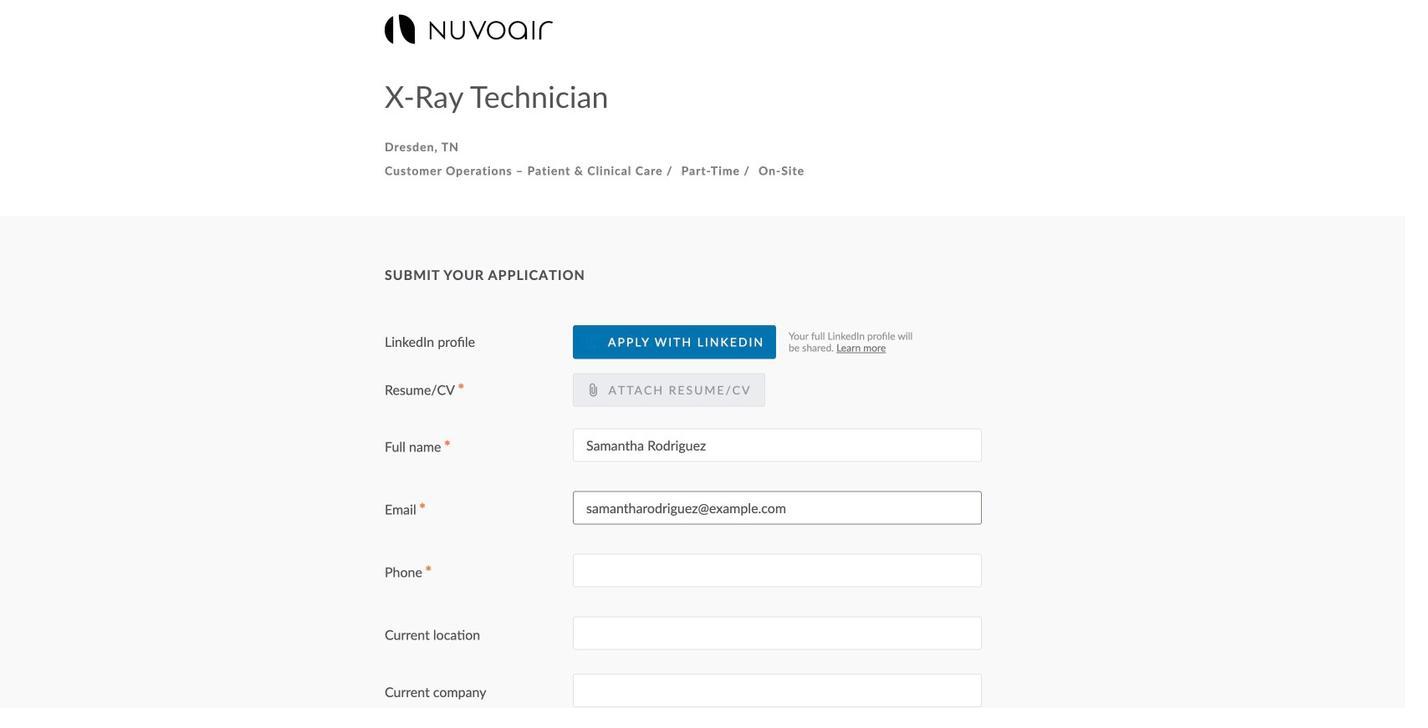 Task type: vqa. For each thing, say whether or not it's contained in the screenshot.
People.Ai Logo at the left top
no



Task type: locate. For each thing, give the bounding box(es) containing it.
None email field
[[573, 492, 982, 525]]

None text field
[[573, 429, 982, 462], [573, 617, 982, 651], [573, 429, 982, 462], [573, 617, 982, 651]]

paperclip image
[[587, 384, 600, 397]]

nuvoair logo image
[[385, 15, 553, 44]]

None text field
[[573, 555, 982, 588], [573, 675, 982, 708], [573, 555, 982, 588], [573, 675, 982, 708]]



